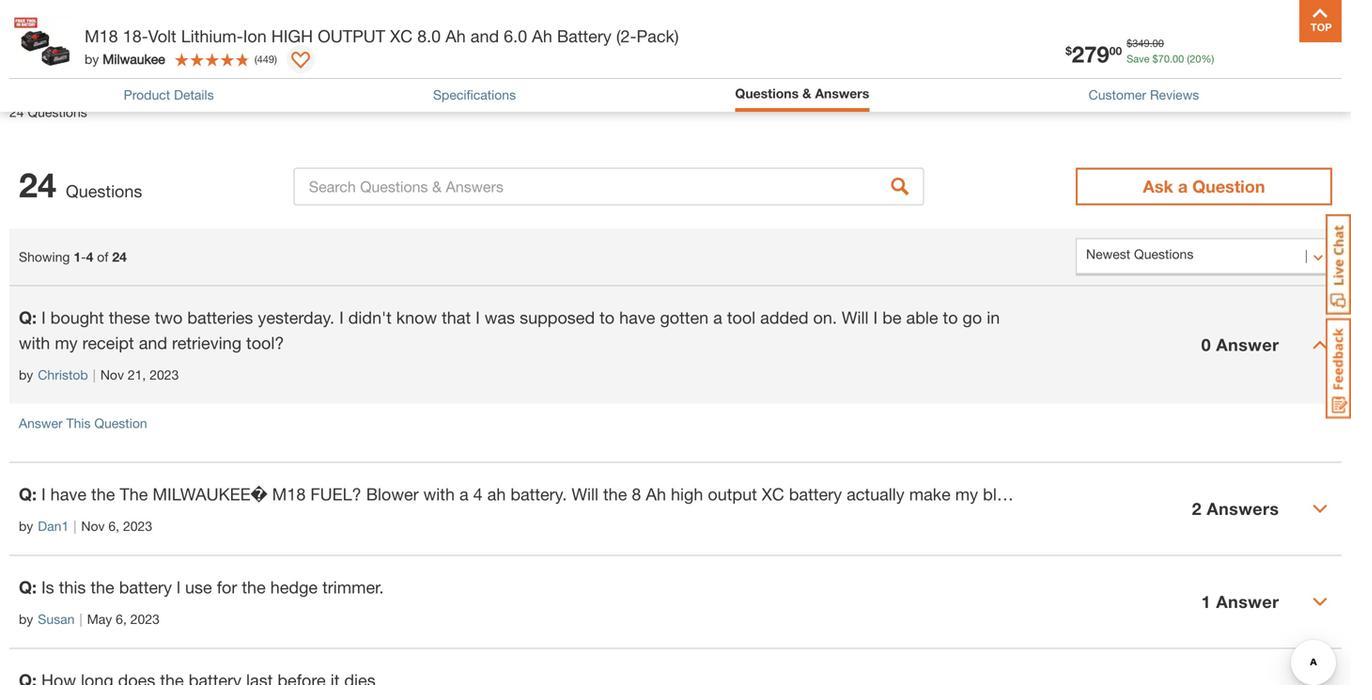 Task type: describe. For each thing, give the bounding box(es) containing it.
feedback.
[[344, 21, 402, 37]]

| for i bought these two batteries yesterday. i didn't know that i was supposed to have gotten a tool added on. will i be able to go in with my receipt and retrieving tool?
[[93, 367, 96, 382]]

24 questions
[[19, 164, 142, 205]]

0 horizontal spatial ah
[[446, 26, 466, 46]]

2 horizontal spatial have
[[1039, 484, 1075, 504]]

349
[[1133, 37, 1150, 49]]

didn't
[[348, 307, 392, 327]]

60%
[[1278, 484, 1313, 504]]

by for i bought these two batteries yesterday. i didn't know that i was supposed to have gotten a tool added on. will i be able to go in with my receipt and retrieving tool?
[[19, 367, 33, 382]]

ask
[[1143, 176, 1173, 196]]

8
[[632, 484, 641, 504]]

reviews
[[1150, 87, 1199, 102]]

added
[[760, 307, 809, 327]]

product image image
[[14, 9, 75, 70]]

0 vertical spatial and
[[471, 26, 499, 46]]

q: for q: is this the battery l use for the hedge trimmer.
[[19, 577, 37, 597]]

1 horizontal spatial with
[[423, 484, 455, 504]]

be
[[883, 307, 902, 327]]

)
[[274, 53, 277, 65]]

we
[[75, 21, 92, 37]]

customer
[[1089, 87, 1146, 102]]

m18 inside questions element
[[272, 484, 306, 504]]

battery.
[[511, 484, 567, 504]]

high
[[271, 26, 313, 46]]

ah
[[487, 484, 506, 504]]

by christob | nov 21, 2023
[[19, 367, 179, 382]]

( inside $ 279 00 $ 349 . 00 save $ 70 . 00 ( 20 %)
[[1187, 53, 1190, 65]]

by for i have the the milwaukee� m18 fuel? blower with a 4 ah battery.   will the 8 ah high output xc  battery actually make my blower have 50% more power and run 60% longe
[[19, 518, 33, 534]]

-
[[81, 249, 86, 264]]

my inside i bought these two batteries yesterday. i didn't know that i was supposed to have gotten a tool added on. will i be able to go in with my receipt and retrieving tool?
[[55, 333, 78, 353]]

details
[[174, 87, 214, 102]]

this
[[59, 577, 86, 597]]

| for i have the the milwaukee� m18 fuel? blower with a 4 ah battery.   will the 8 ah high output xc  battery actually make my blower have 50% more power and run 60% longe
[[74, 518, 76, 534]]

battery
[[557, 26, 612, 46]]

1 vertical spatial answer
[[19, 415, 63, 431]]

1 horizontal spatial 00
[[1153, 37, 1164, 49]]

this
[[66, 415, 91, 431]]

i left be
[[873, 307, 878, 327]]

able
[[906, 307, 938, 327]]

in
[[987, 307, 1000, 327]]

$ 279 00 $ 349 . 00 save $ 70 . 00 ( 20 %)
[[1066, 37, 1214, 67]]

dan1
[[38, 518, 69, 534]]

0 horizontal spatial a
[[459, 484, 469, 504]]

2023 for the
[[123, 518, 152, 534]]

21,
[[128, 367, 146, 382]]

is
[[41, 577, 54, 597]]

by down we
[[85, 51, 99, 67]]

questions & answers 24 questions
[[9, 75, 182, 120]]

6.0
[[504, 26, 527, 46]]

xc inside questions element
[[762, 484, 784, 504]]

how can we improve our product information? provide feedback.
[[19, 21, 402, 37]]

product
[[169, 21, 215, 37]]

by for is this the battery l use for the hedge trimmer.
[[19, 611, 33, 627]]

ah inside questions element
[[646, 484, 666, 504]]

bought
[[50, 307, 104, 327]]

caret image
[[1313, 594, 1328, 609]]

live chat image
[[1326, 214, 1351, 315]]

the right 'for' at the left bottom of the page
[[242, 577, 266, 597]]

0 horizontal spatial 1
[[74, 249, 81, 264]]

product
[[124, 87, 170, 102]]

1 horizontal spatial my
[[955, 484, 978, 504]]

4 inside questions element
[[473, 484, 483, 504]]

1 inside questions element
[[1201, 591, 1211, 612]]

volt
[[148, 26, 176, 46]]

ask a question
[[1143, 176, 1265, 196]]

output
[[708, 484, 757, 504]]

20
[[1190, 53, 1201, 65]]

& for questions & answers
[[802, 86, 811, 101]]

0 vertical spatial 2023
[[150, 367, 179, 382]]

2 answers
[[1192, 498, 1279, 519]]

showing
[[19, 249, 70, 264]]

q: i have the the milwaukee� m18 fuel? blower with a 4 ah battery.   will the 8 ah high output xc  battery actually make my blower have 50% more power and run 60% longe
[[19, 484, 1351, 504]]

0 horizontal spatial 00
[[1110, 44, 1122, 57]]

1 vertical spatial 24
[[19, 164, 56, 205]]

milwaukee
[[103, 51, 165, 67]]

product details
[[124, 87, 214, 102]]

susan
[[38, 611, 75, 627]]

go
[[963, 307, 982, 327]]

0 horizontal spatial xc
[[390, 26, 413, 46]]

yesterday.
[[258, 307, 335, 327]]

279
[[1072, 40, 1110, 67]]

and for milwaukee�
[[1215, 484, 1244, 504]]

specifications
[[433, 87, 516, 102]]

2 horizontal spatial 00
[[1173, 53, 1184, 65]]

1 horizontal spatial $
[[1127, 37, 1133, 49]]

retrieving
[[172, 333, 242, 353]]

1 horizontal spatial .
[[1170, 53, 1173, 65]]

longe
[[1318, 484, 1351, 504]]

ask a question button
[[1076, 168, 1332, 205]]

i bought these two batteries yesterday. i didn't know that i was supposed to have gotten a tool added on. will i be able to go in with my receipt and retrieving tool?
[[19, 307, 1000, 353]]

christob
[[38, 367, 88, 382]]

provide
[[296, 21, 340, 37]]

batteries
[[187, 307, 253, 327]]

the right this
[[91, 577, 114, 597]]

( 449 )
[[254, 53, 277, 65]]

question for answer this question
[[94, 415, 147, 431]]

a inside "button"
[[1178, 176, 1188, 196]]

how
[[19, 21, 46, 37]]

(2-
[[616, 26, 637, 46]]

high
[[671, 484, 703, 504]]

caret image for 2 answers
[[1313, 501, 1328, 516]]

the
[[120, 484, 148, 504]]

how can we improve our product information? provide feedback. link
[[19, 21, 402, 37]]

gotten
[[660, 307, 709, 327]]

question for ask a question
[[1193, 176, 1265, 196]]

and for yesterday.
[[139, 333, 167, 353]]

the left the
[[91, 484, 115, 504]]



Task type: vqa. For each thing, say whether or not it's contained in the screenshot.
Create within 'Influencer Guide How to Create a DIY Interactive Sensory Board'
no



Task type: locate. For each thing, give the bounding box(es) containing it.
0 horizontal spatial question
[[94, 415, 147, 431]]

0 vertical spatial m18
[[85, 26, 118, 46]]

ah
[[446, 26, 466, 46], [532, 26, 552, 46], [646, 484, 666, 504]]

0 horizontal spatial .
[[1150, 37, 1153, 49]]

2
[[1192, 498, 1202, 519]]

i up dan1
[[41, 484, 46, 504]]

0 vertical spatial battery
[[789, 484, 842, 504]]

0 horizontal spatial battery
[[119, 577, 172, 597]]

for
[[217, 577, 237, 597]]

1 vertical spatial 6,
[[116, 611, 127, 627]]

of
[[97, 249, 108, 264]]

2 q: from the top
[[19, 484, 37, 504]]

24 down product image
[[9, 104, 24, 120]]

0 vertical spatial answer
[[1216, 334, 1279, 355]]

18-
[[123, 26, 148, 46]]

(
[[1187, 53, 1190, 65], [254, 53, 257, 65]]

2 horizontal spatial |
[[93, 367, 96, 382]]

0 horizontal spatial |
[[74, 518, 76, 534]]

questions
[[9, 75, 91, 95], [735, 86, 799, 101], [28, 104, 87, 120], [66, 181, 142, 201]]

nov for i have the the milwaukee� m18 fuel? blower with a 4 ah battery.   will the 8 ah high output xc  battery actually make my blower have 50% more power and run 60% longe
[[81, 518, 105, 534]]

q: for q:
[[19, 307, 37, 327]]

i
[[41, 307, 46, 327], [339, 307, 344, 327], [476, 307, 480, 327], [873, 307, 878, 327], [41, 484, 46, 504]]

0 vertical spatial my
[[55, 333, 78, 353]]

1 vertical spatial q:
[[19, 484, 37, 504]]

0 vertical spatial 4
[[86, 249, 93, 264]]

question
[[1193, 176, 1265, 196], [94, 415, 147, 431]]

2 vertical spatial and
[[1215, 484, 1244, 504]]

0 vertical spatial q:
[[19, 307, 37, 327]]

| left may
[[79, 611, 82, 627]]

answer left "this" in the bottom left of the page
[[19, 415, 63, 431]]

6, right may
[[116, 611, 127, 627]]

0 horizontal spatial have
[[50, 484, 86, 504]]

6,
[[108, 518, 119, 534], [116, 611, 127, 627]]

answers for questions & answers 24 questions
[[112, 75, 182, 95]]

2023 right may
[[130, 611, 160, 627]]

m18 left fuel?
[[272, 484, 306, 504]]

answers
[[112, 75, 182, 95], [815, 86, 869, 101], [1207, 498, 1279, 519]]

( left ")"
[[254, 53, 257, 65]]

questions inside 24 questions
[[66, 181, 142, 201]]

to left go
[[943, 307, 958, 327]]

and inside i bought these two batteries yesterday. i didn't know that i was supposed to have gotten a tool added on. will i be able to go in with my receipt and retrieving tool?
[[139, 333, 167, 353]]

Search Questions & Answers text field
[[294, 168, 924, 205]]

l
[[177, 577, 180, 597]]

milwaukee�
[[153, 484, 267, 504]]

nov for i bought these two batteries yesterday. i didn't know that i was supposed to have gotten a tool added on. will i be able to go in with my receipt and retrieving tool?
[[100, 367, 124, 382]]

caret image
[[1313, 337, 1328, 352], [1313, 501, 1328, 516]]

| right christob
[[93, 367, 96, 382]]

& inside questions & answers 24 questions
[[96, 75, 107, 95]]

00 left the save
[[1110, 44, 1122, 57]]

2023
[[150, 367, 179, 382], [123, 518, 152, 534], [130, 611, 160, 627]]

$ right the save
[[1153, 53, 1158, 65]]

70
[[1158, 53, 1170, 65]]

the left 8
[[603, 484, 627, 504]]

2 vertical spatial a
[[459, 484, 469, 504]]

i right that
[[476, 307, 480, 327]]

nov
[[100, 367, 124, 382], [81, 518, 105, 534]]

m18 18-volt lithium-ion high output xc 8.0 ah and 6.0 ah battery (2-pack)
[[85, 26, 679, 46]]

1 horizontal spatial to
[[943, 307, 958, 327]]

2 horizontal spatial and
[[1215, 484, 1244, 504]]

1 to from the left
[[600, 307, 615, 327]]

2 vertical spatial 24
[[112, 249, 127, 264]]

1 horizontal spatial have
[[619, 307, 655, 327]]

a left tool at the top right of page
[[713, 307, 722, 327]]

by dan1 | nov 6, 2023
[[19, 518, 152, 534]]

0 vertical spatial nov
[[100, 367, 124, 382]]

ah right 8.0
[[446, 26, 466, 46]]

by left susan
[[19, 611, 33, 627]]

q: left is
[[19, 577, 37, 597]]

answers inside questions & answers 24 questions
[[112, 75, 182, 95]]

0 vertical spatial 6,
[[108, 518, 119, 534]]

1 vertical spatial xc
[[762, 484, 784, 504]]

2 horizontal spatial answers
[[1207, 498, 1279, 519]]

2 vertical spatial |
[[79, 611, 82, 627]]

1 vertical spatial my
[[955, 484, 978, 504]]

1 horizontal spatial &
[[802, 86, 811, 101]]

2 horizontal spatial a
[[1178, 176, 1188, 196]]

more
[[1120, 484, 1158, 504]]

nov right dan1
[[81, 518, 105, 534]]

1 horizontal spatial (
[[1187, 53, 1190, 65]]

0 vertical spatial a
[[1178, 176, 1188, 196]]

0 horizontal spatial to
[[600, 307, 615, 327]]

1 horizontal spatial and
[[471, 26, 499, 46]]

nov left 21,
[[100, 367, 124, 382]]

2 to from the left
[[943, 307, 958, 327]]

use
[[185, 577, 212, 597]]

two
[[155, 307, 183, 327]]

can
[[49, 21, 71, 37]]

supposed
[[520, 307, 595, 327]]

save
[[1127, 53, 1150, 65]]

was
[[485, 307, 515, 327]]

6, for the
[[108, 518, 119, 534]]

blower
[[983, 484, 1034, 504]]

on.
[[813, 307, 837, 327]]

answer for is this the battery l use for the hedge trimmer.
[[1216, 591, 1279, 612]]

0 vertical spatial will
[[842, 307, 869, 327]]

questions element
[[9, 285, 1351, 685]]

1 horizontal spatial xc
[[762, 484, 784, 504]]

2 vertical spatial answer
[[1216, 591, 1279, 612]]

with right blower
[[423, 484, 455, 504]]

2023 right 21,
[[150, 367, 179, 382]]

1 horizontal spatial will
[[842, 307, 869, 327]]

|
[[93, 367, 96, 382], [74, 518, 76, 534], [79, 611, 82, 627]]

8.0
[[417, 26, 441, 46]]

and down two
[[139, 333, 167, 353]]

1 left of
[[74, 249, 81, 264]]

6, right dan1
[[108, 518, 119, 534]]

1 down '2' on the bottom of page
[[1201, 591, 1211, 612]]

2 vertical spatial 2023
[[130, 611, 160, 627]]

0 vertical spatial 1
[[74, 249, 81, 264]]

1 horizontal spatial answers
[[815, 86, 869, 101]]

1 horizontal spatial question
[[1193, 176, 1265, 196]]

1 vertical spatial and
[[139, 333, 167, 353]]

0 vertical spatial with
[[19, 333, 50, 353]]

1 horizontal spatial 1
[[1201, 591, 1211, 612]]

2 caret image from the top
[[1313, 501, 1328, 516]]

2 vertical spatial q:
[[19, 577, 37, 597]]

24 inside questions & answers 24 questions
[[9, 104, 24, 120]]

1 horizontal spatial a
[[713, 307, 722, 327]]

1 vertical spatial 2023
[[123, 518, 152, 534]]

display image
[[291, 52, 310, 70]]

have left 50% at the right bottom of the page
[[1039, 484, 1075, 504]]

the
[[91, 484, 115, 504], [603, 484, 627, 504], [91, 577, 114, 597], [242, 577, 266, 597]]

1 horizontal spatial m18
[[272, 484, 306, 504]]

m18
[[85, 26, 118, 46], [272, 484, 306, 504]]

by milwaukee
[[85, 51, 165, 67]]

xc left 8.0
[[390, 26, 413, 46]]

question right "this" in the bottom left of the page
[[94, 415, 147, 431]]

will right on.
[[842, 307, 869, 327]]

0 horizontal spatial $
[[1066, 44, 1072, 57]]

0
[[1201, 334, 1211, 355]]

1 horizontal spatial ah
[[532, 26, 552, 46]]

q: left bought at the left top of page
[[19, 307, 37, 327]]

will inside i bought these two batteries yesterday. i didn't know that i was supposed to have gotten a tool added on. will i be able to go in with my receipt and retrieving tool?
[[842, 307, 869, 327]]

trimmer.
[[322, 577, 384, 597]]

00 right 70
[[1173, 53, 1184, 65]]

that
[[442, 307, 471, 327]]

i left bought at the left top of page
[[41, 307, 46, 327]]

1 vertical spatial a
[[713, 307, 722, 327]]

& for questions & answers 24 questions
[[96, 75, 107, 95]]

susan button
[[38, 609, 75, 629]]

ah right 8
[[646, 484, 666, 504]]

product details button
[[124, 85, 214, 105], [124, 85, 214, 105]]

a left the ah
[[459, 484, 469, 504]]

6, for battery
[[116, 611, 127, 627]]

4 left of
[[86, 249, 93, 264]]

question inside "button"
[[1193, 176, 1265, 196]]

tool
[[727, 307, 756, 327]]

showing 1 - 4 of 24
[[19, 249, 127, 264]]

and left 6.0
[[471, 26, 499, 46]]

to right supposed
[[600, 307, 615, 327]]

2 ( from the left
[[254, 53, 257, 65]]

with
[[19, 333, 50, 353], [423, 484, 455, 504]]

0 horizontal spatial will
[[572, 484, 599, 504]]

with up christob
[[19, 333, 50, 353]]

have up dan1
[[50, 484, 86, 504]]

1 vertical spatial m18
[[272, 484, 306, 504]]

answers inside questions element
[[1207, 498, 1279, 519]]

will right 'battery.'
[[572, 484, 599, 504]]

q: up by dan1 | nov 6, 2023
[[19, 484, 37, 504]]

1 horizontal spatial |
[[79, 611, 82, 627]]

1 vertical spatial will
[[572, 484, 599, 504]]

1 vertical spatial battery
[[119, 577, 172, 597]]

0 horizontal spatial answers
[[112, 75, 182, 95]]

ah right 6.0
[[532, 26, 552, 46]]

1 vertical spatial with
[[423, 484, 455, 504]]

by susan | may 6, 2023
[[19, 611, 160, 627]]

battery
[[789, 484, 842, 504], [119, 577, 172, 597]]

0 horizontal spatial 4
[[86, 249, 93, 264]]

1 vertical spatial nov
[[81, 518, 105, 534]]

2023 down the
[[123, 518, 152, 534]]

0 horizontal spatial with
[[19, 333, 50, 353]]

battery left actually
[[789, 484, 842, 504]]

answers for questions & answers
[[815, 86, 869, 101]]

make
[[909, 484, 951, 504]]

i left "didn't"
[[339, 307, 344, 327]]

ion
[[243, 26, 267, 46]]

( left %)
[[1187, 53, 1190, 65]]

blower
[[366, 484, 419, 504]]

answer left caret image
[[1216, 591, 1279, 612]]

1 vertical spatial 1
[[1201, 591, 1211, 612]]

0 vertical spatial 24
[[9, 104, 24, 120]]

0 horizontal spatial and
[[139, 333, 167, 353]]

2023 for battery
[[130, 611, 160, 627]]

will
[[842, 307, 869, 327], [572, 484, 599, 504]]

1 vertical spatial .
[[1170, 53, 1173, 65]]

2 horizontal spatial ah
[[646, 484, 666, 504]]

0 vertical spatial question
[[1193, 176, 1265, 196]]

by left christob
[[19, 367, 33, 382]]

question right ask
[[1193, 176, 1265, 196]]

battery left l
[[119, 577, 172, 597]]

$
[[1127, 37, 1133, 49], [1066, 44, 1072, 57], [1153, 53, 1158, 65]]

1 vertical spatial |
[[74, 518, 76, 534]]

1 ( from the left
[[1187, 53, 1190, 65]]

24 right of
[[112, 249, 127, 264]]

3 q: from the top
[[19, 577, 37, 597]]

4 left the ah
[[473, 484, 483, 504]]

lithium-
[[181, 26, 243, 46]]

answer this question link
[[19, 415, 147, 431]]

m18 up by milwaukee
[[85, 26, 118, 46]]

top button
[[1300, 0, 1342, 42]]

improve
[[95, 21, 143, 37]]

have
[[619, 307, 655, 327], [50, 484, 86, 504], [1039, 484, 1075, 504]]

actually
[[847, 484, 905, 504]]

$ up the save
[[1127, 37, 1133, 49]]

1 vertical spatial 4
[[473, 484, 483, 504]]

0 horizontal spatial m18
[[85, 26, 118, 46]]

information?
[[219, 21, 292, 37]]

with inside i bought these two batteries yesterday. i didn't know that i was supposed to have gotten a tool added on. will i be able to go in with my receipt and retrieving tool?
[[19, 333, 50, 353]]

24 up showing
[[19, 164, 56, 205]]

answer for i bought these two batteries yesterday. i didn't know that i was supposed to have gotten a tool added on. will i be able to go in with my receipt and retrieving tool?
[[1216, 334, 1279, 355]]

answer this question
[[19, 415, 147, 431]]

have inside i bought these two batteries yesterday. i didn't know that i was supposed to have gotten a tool added on. will i be able to go in with my receipt and retrieving tool?
[[619, 307, 655, 327]]

1 horizontal spatial battery
[[789, 484, 842, 504]]

1 q: from the top
[[19, 307, 37, 327]]

0 horizontal spatial (
[[254, 53, 257, 65]]

and left run
[[1215, 484, 1244, 504]]

caret image right 0 answer
[[1313, 337, 1328, 352]]

| right dan1
[[74, 518, 76, 534]]

tool?
[[246, 333, 284, 353]]

caret image for 0 answer
[[1313, 337, 1328, 352]]

449
[[257, 53, 274, 65]]

answer
[[1216, 334, 1279, 355], [19, 415, 63, 431], [1216, 591, 1279, 612]]

receipt
[[82, 333, 134, 353]]

00 up 70
[[1153, 37, 1164, 49]]

know
[[396, 307, 437, 327]]

00
[[1153, 37, 1164, 49], [1110, 44, 1122, 57], [1173, 53, 1184, 65]]

2 horizontal spatial $
[[1153, 53, 1158, 65]]

hedge
[[270, 577, 318, 597]]

feedback link image
[[1326, 318, 1351, 419]]

0 vertical spatial |
[[93, 367, 96, 382]]

these
[[109, 307, 150, 327]]

a right ask
[[1178, 176, 1188, 196]]

answer right 0
[[1216, 334, 1279, 355]]

0 horizontal spatial &
[[96, 75, 107, 95]]

output
[[318, 26, 385, 46]]

50%
[[1080, 484, 1115, 504]]

0 horizontal spatial my
[[55, 333, 78, 353]]

1
[[74, 249, 81, 264], [1201, 591, 1211, 612]]

caret image right run
[[1313, 501, 1328, 516]]

1 caret image from the top
[[1313, 337, 1328, 352]]

0 vertical spatial xc
[[390, 26, 413, 46]]

$ left the save
[[1066, 44, 1072, 57]]

xc right output
[[762, 484, 784, 504]]

1 vertical spatial caret image
[[1313, 501, 1328, 516]]

0 vertical spatial .
[[1150, 37, 1153, 49]]

1 vertical spatial question
[[94, 415, 147, 431]]

have left gotten
[[619, 307, 655, 327]]

.
[[1150, 37, 1153, 49], [1170, 53, 1173, 65]]

0 vertical spatial caret image
[[1313, 337, 1328, 352]]

questions & answers button
[[735, 84, 869, 107], [735, 84, 869, 103]]

| for is this the battery l use for the hedge trimmer.
[[79, 611, 82, 627]]

customer reviews
[[1089, 87, 1199, 102]]

a inside i bought these two batteries yesterday. i didn't know that i was supposed to have gotten a tool added on. will i be able to go in with my receipt and retrieving tool?
[[713, 307, 722, 327]]

1 horizontal spatial 4
[[473, 484, 483, 504]]

by left dan1
[[19, 518, 33, 534]]

run
[[1248, 484, 1273, 504]]

my down bought at the left top of page
[[55, 333, 78, 353]]

q: for q: i have the the milwaukee� m18 fuel? blower with a 4 ah battery.   will the 8 ah high output xc  battery actually make my blower have 50% more power and run 60% longe
[[19, 484, 37, 504]]

my right make
[[955, 484, 978, 504]]

questions & answers
[[735, 86, 869, 101]]



